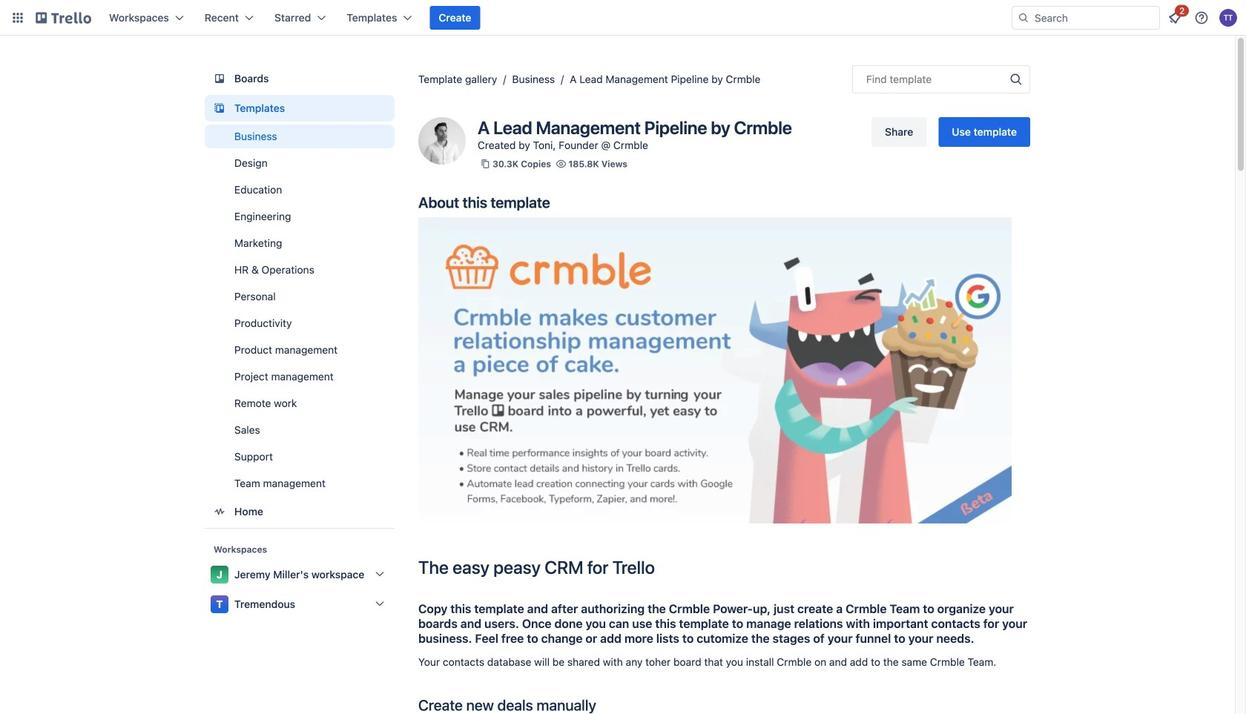 Task type: describe. For each thing, give the bounding box(es) containing it.
home image
[[211, 503, 229, 521]]

toni, founder @ crmble image
[[419, 117, 466, 165]]

back to home image
[[36, 6, 91, 30]]

template board image
[[211, 99, 229, 117]]

board image
[[211, 70, 229, 88]]

terry turtle (terryturtle) image
[[1220, 9, 1238, 27]]

primary element
[[0, 0, 1247, 36]]



Task type: locate. For each thing, give the bounding box(es) containing it.
Search field
[[1030, 7, 1160, 28]]

None field
[[853, 65, 1031, 94]]

search image
[[1018, 12, 1030, 24]]

2 notifications image
[[1167, 9, 1184, 27]]

open information menu image
[[1195, 10, 1210, 25]]



Task type: vqa. For each thing, say whether or not it's contained in the screenshot.
James Peterson created Virtual Pet Game Nov 20 at 10:18 AM's Peterson
no



